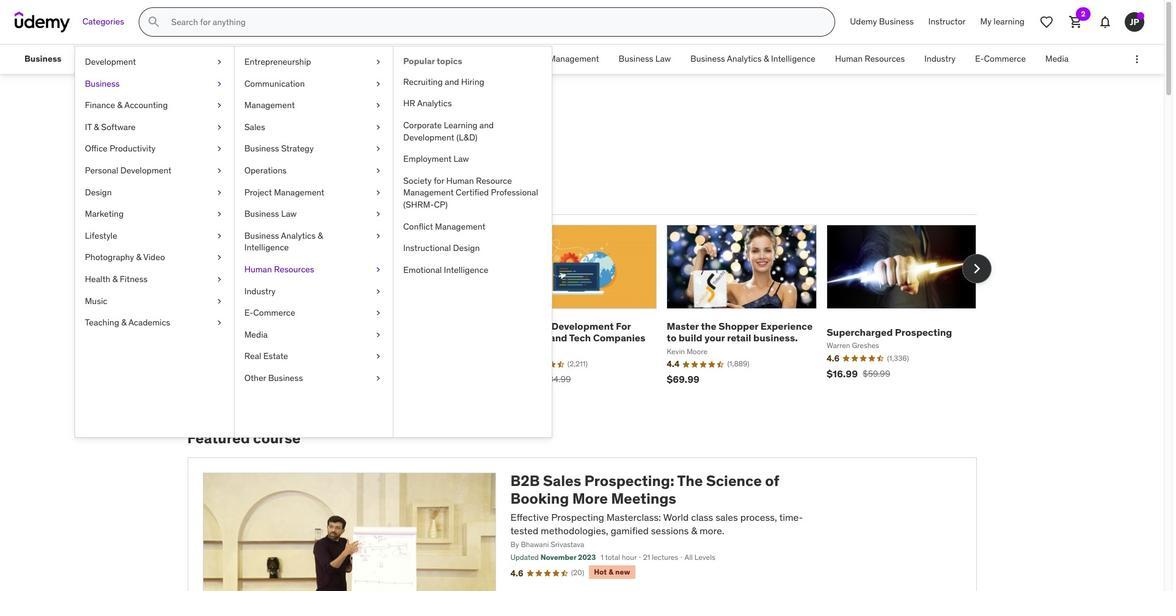 Task type: locate. For each thing, give the bounding box(es) containing it.
popular
[[403, 56, 435, 67]]

categories button
[[75, 7, 132, 37]]

0 horizontal spatial human
[[245, 264, 272, 275]]

0 vertical spatial design
[[85, 187, 112, 198]]

1 horizontal spatial entrepreneurship
[[245, 56, 311, 67]]

1 horizontal spatial resources
[[865, 53, 905, 64]]

0 horizontal spatial strategy
[[281, 143, 314, 154]]

0 horizontal spatial business strategy
[[245, 143, 314, 154]]

corporate learning and development (l&d)
[[403, 120, 494, 143]]

2 horizontal spatial human
[[835, 53, 863, 64]]

shopping cart with 2 items image
[[1069, 15, 1084, 29]]

e-commerce for rightmost e-commerce link
[[976, 53, 1026, 64]]

0 vertical spatial courses
[[243, 103, 322, 128]]

real estate link
[[235, 346, 393, 368]]

0 vertical spatial human
[[835, 53, 863, 64]]

hot & new
[[594, 568, 631, 577]]

0 horizontal spatial operations link
[[235, 160, 393, 182]]

2 link
[[1062, 7, 1091, 37]]

human resources for the bottom human resources link
[[245, 264, 314, 275]]

operations link up hiring
[[448, 45, 510, 74]]

courses up most popular
[[187, 156, 244, 175]]

xsmall image inside business strategy link
[[373, 143, 383, 155]]

analytics inside business analytics & intelligence
[[281, 230, 316, 241]]

1 vertical spatial human resources
[[245, 264, 314, 275]]

retail
[[727, 332, 752, 344]]

xsmall image for human resources
[[373, 264, 383, 276]]

media
[[1046, 53, 1069, 64], [245, 329, 268, 340]]

and down topics
[[445, 76, 459, 87]]

commerce down my learning link
[[984, 53, 1026, 64]]

entrepreneurship down categories dropdown button
[[92, 53, 159, 64]]

0 vertical spatial law
[[656, 53, 671, 64]]

courses to get you started
[[187, 156, 371, 175]]

build
[[679, 332, 703, 344]]

1 horizontal spatial sales
[[245, 122, 265, 133]]

real
[[245, 351, 261, 362]]

instructor link
[[922, 7, 974, 37]]

1 horizontal spatial e-commerce link
[[966, 45, 1036, 74]]

time-
[[780, 511, 803, 524]]

0 vertical spatial e-commerce link
[[966, 45, 1036, 74]]

xsmall image inside industry 'link'
[[373, 286, 383, 298]]

xsmall image inside 'marketing' link
[[215, 209, 224, 221]]

1 vertical spatial project
[[245, 187, 272, 198]]

and down hr analytics link
[[480, 120, 494, 131]]

0 vertical spatial e-
[[976, 53, 984, 64]]

it
[[85, 122, 92, 133]]

1 vertical spatial business strategy
[[245, 143, 314, 154]]

xsmall image inside the health & fitness link
[[215, 274, 224, 286]]

1 vertical spatial operations
[[245, 165, 287, 176]]

udemy image
[[15, 12, 70, 32]]

operations
[[458, 53, 500, 64], [245, 165, 287, 176]]

employment law
[[403, 154, 469, 165]]

all levels
[[685, 553, 716, 563]]

1 vertical spatial law
[[454, 154, 469, 165]]

business analytics & intelligence link
[[681, 45, 826, 74], [235, 225, 393, 259]]

media up 'real'
[[245, 329, 268, 340]]

analytics for the right the business analytics & intelligence link
[[727, 53, 762, 64]]

1 vertical spatial intelligence
[[245, 242, 289, 253]]

xsmall image
[[215, 78, 224, 90], [215, 100, 224, 112], [215, 122, 224, 133], [373, 122, 383, 133], [215, 143, 224, 155], [215, 187, 224, 199], [215, 209, 224, 221], [373, 209, 383, 221], [215, 230, 224, 242], [373, 230, 383, 242], [373, 308, 383, 320], [373, 373, 383, 385]]

&
[[764, 53, 769, 64], [117, 100, 123, 111], [94, 122, 99, 133], [318, 230, 323, 241], [136, 252, 141, 263], [112, 274, 118, 285], [121, 317, 127, 328], [691, 525, 698, 537], [609, 568, 614, 577]]

0 vertical spatial strategy
[[405, 53, 438, 64]]

analytics
[[727, 53, 762, 64], [417, 98, 452, 109], [281, 230, 316, 241]]

0 horizontal spatial intelligence
[[245, 242, 289, 253]]

sales link
[[235, 117, 393, 138]]

e-
[[976, 53, 984, 64], [245, 308, 253, 319]]

you
[[292, 156, 317, 175]]

recruiting and hiring link
[[394, 71, 552, 93]]

health
[[85, 274, 110, 285]]

xsmall image inside photography & video link
[[215, 252, 224, 264]]

human
[[835, 53, 863, 64], [447, 175, 474, 186], [245, 264, 272, 275]]

0 vertical spatial business law
[[619, 53, 671, 64]]

e-commerce link up real estate 'link'
[[235, 303, 393, 324]]

xsmall image inside project management link
[[373, 187, 383, 199]]

design down personal
[[85, 187, 112, 198]]

intelligence inside business analytics & intelligence
[[245, 242, 289, 253]]

media link down wishlist image
[[1036, 45, 1079, 74]]

project down search for anything text box
[[519, 53, 547, 64]]

business development for startups and tech companies
[[507, 320, 646, 344]]

business strategy for topmost business strategy link
[[369, 53, 438, 64]]

xsmall image inside media link
[[373, 329, 383, 341]]

business.
[[754, 332, 798, 344]]

operations link up trending
[[235, 160, 393, 182]]

xsmall image inside 'business' 'link'
[[215, 78, 224, 90]]

0 horizontal spatial media
[[245, 329, 268, 340]]

0 vertical spatial commerce
[[984, 53, 1026, 64]]

xsmall image for photography & video
[[215, 252, 224, 264]]

business link up accounting
[[75, 73, 234, 95]]

business strategy
[[369, 53, 438, 64], [245, 143, 314, 154]]

0 horizontal spatial e-commerce link
[[235, 303, 393, 324]]

updated
[[511, 553, 539, 563]]

1 horizontal spatial operations
[[458, 53, 500, 64]]

(shrm-
[[403, 199, 434, 210]]

entrepreneurship up sales courses
[[245, 56, 311, 67]]

1 horizontal spatial business law
[[619, 53, 671, 64]]

prospecting:
[[585, 472, 675, 491]]

1 vertical spatial business strategy link
[[235, 138, 393, 160]]

supercharged prospecting link
[[827, 326, 953, 338]]

1 horizontal spatial business link
[[75, 73, 234, 95]]

xsmall image inside music link
[[215, 296, 224, 308]]

xsmall image inside personal development link
[[215, 165, 224, 177]]

most
[[190, 193, 213, 205]]

1 vertical spatial business law
[[245, 209, 297, 220]]

xsmall image for finance & accounting
[[215, 100, 224, 112]]

1 horizontal spatial and
[[480, 120, 494, 131]]

xsmall image for office productivity
[[215, 143, 224, 155]]

instructor
[[929, 16, 966, 27]]

1 vertical spatial e-
[[245, 308, 253, 319]]

sales for sales
[[245, 122, 265, 133]]

human resources element
[[393, 46, 552, 438]]

analytics inside human resources element
[[417, 98, 452, 109]]

business law link
[[609, 45, 681, 74], [235, 204, 393, 225]]

0 vertical spatial business strategy
[[369, 53, 438, 64]]

business strategy up recruiting
[[369, 53, 438, 64]]

commerce
[[984, 53, 1026, 64], [253, 308, 295, 319]]

law inside human resources element
[[454, 154, 469, 165]]

updated november 2023
[[511, 553, 596, 563]]

& for photography & video
[[136, 252, 141, 263]]

xsmall image for industry
[[373, 286, 383, 298]]

process,
[[741, 511, 777, 524]]

design down conflict management link
[[453, 243, 480, 254]]

featured course
[[187, 429, 301, 448]]

project
[[519, 53, 547, 64], [245, 187, 272, 198]]

2 horizontal spatial sales
[[543, 472, 581, 491]]

human resources
[[835, 53, 905, 64], [245, 264, 314, 275]]

business law
[[619, 53, 671, 64], [245, 209, 297, 220]]

xsmall image inside 'sales' link
[[373, 122, 383, 133]]

emotional intelligence link
[[394, 260, 552, 281]]

1 vertical spatial operations link
[[235, 160, 393, 182]]

conflict management
[[403, 221, 486, 232]]

2 vertical spatial law
[[281, 209, 297, 220]]

health & fitness link
[[75, 269, 234, 291]]

& for hot & new
[[609, 568, 614, 577]]

0 horizontal spatial communication
[[178, 53, 239, 64]]

e-commerce link down my learning link
[[966, 45, 1036, 74]]

1 vertical spatial commerce
[[253, 308, 295, 319]]

0 vertical spatial analytics
[[727, 53, 762, 64]]

to left get at the top
[[248, 156, 262, 175]]

0 horizontal spatial human resources link
[[235, 259, 393, 281]]

xsmall image for business analytics & intelligence
[[373, 230, 383, 242]]

1 vertical spatial management link
[[235, 95, 393, 117]]

music
[[85, 296, 107, 307]]

entrepreneurship
[[92, 53, 159, 64], [245, 56, 311, 67]]

0 vertical spatial operations
[[458, 53, 500, 64]]

popular
[[215, 193, 251, 205]]

0 horizontal spatial prospecting
[[551, 511, 604, 524]]

0 horizontal spatial entrepreneurship
[[92, 53, 159, 64]]

fitness
[[120, 274, 148, 285]]

you have alerts image
[[1138, 12, 1145, 20]]

xsmall image for e-commerce
[[373, 308, 383, 320]]

strategy up you
[[281, 143, 314, 154]]

conflict
[[403, 221, 433, 232]]

0 horizontal spatial and
[[445, 76, 459, 87]]

management
[[258, 53, 309, 64], [549, 53, 599, 64], [245, 100, 295, 111], [274, 187, 325, 198], [403, 187, 454, 198], [435, 221, 486, 232]]

trending
[[266, 193, 307, 205]]

xsmall image inside it & software link
[[215, 122, 224, 133]]

booking
[[511, 490, 569, 509]]

xsmall image inside office productivity link
[[215, 143, 224, 155]]

xsmall image inside teaching & academics link
[[215, 317, 224, 329]]

and left tech
[[550, 332, 568, 344]]

business law for business law link to the left
[[245, 209, 297, 220]]

media link up other business link
[[235, 324, 393, 346]]

business link down udemy image
[[15, 45, 71, 74]]

methodologies,
[[541, 525, 609, 537]]

1 horizontal spatial analytics
[[417, 98, 452, 109]]

media down wishlist image
[[1046, 53, 1069, 64]]

0 horizontal spatial law
[[281, 209, 297, 220]]

1 horizontal spatial media
[[1046, 53, 1069, 64]]

0 horizontal spatial to
[[248, 156, 262, 175]]

2 vertical spatial intelligence
[[444, 265, 489, 276]]

0 vertical spatial e-commerce
[[976, 53, 1026, 64]]

other business
[[245, 373, 303, 384]]

operations up hiring
[[458, 53, 500, 64]]

0 horizontal spatial business analytics & intelligence link
[[235, 225, 393, 259]]

sales
[[716, 511, 738, 524]]

1 horizontal spatial law
[[454, 154, 469, 165]]

0 vertical spatial communication
[[178, 53, 239, 64]]

development inside 'business development for startups and tech companies'
[[552, 320, 614, 333]]

companies
[[593, 332, 646, 344]]

0 vertical spatial project
[[519, 53, 547, 64]]

1 horizontal spatial design
[[453, 243, 480, 254]]

0 horizontal spatial business law link
[[235, 204, 393, 225]]

2 vertical spatial and
[[550, 332, 568, 344]]

entrepreneurship for right entrepreneurship link
[[245, 56, 311, 67]]

courses up courses to get you started
[[243, 103, 322, 128]]

masterclass:
[[607, 511, 661, 524]]

0 vertical spatial project management link
[[510, 45, 609, 74]]

intelligence for the bottommost the business analytics & intelligence link
[[245, 242, 289, 253]]

0 horizontal spatial industry
[[245, 286, 276, 297]]

finance
[[85, 100, 115, 111]]

development inside corporate learning and development (l&d)
[[403, 132, 455, 143]]

0 horizontal spatial business link
[[15, 45, 71, 74]]

lifestyle link
[[75, 225, 234, 247]]

strategy for topmost business strategy link
[[405, 53, 438, 64]]

0 horizontal spatial e-
[[245, 308, 253, 319]]

to left build
[[667, 332, 677, 344]]

1 horizontal spatial e-
[[976, 53, 984, 64]]

0 horizontal spatial resources
[[274, 264, 314, 275]]

0 horizontal spatial media link
[[235, 324, 393, 346]]

xsmall image inside human resources link
[[373, 264, 383, 276]]

communication
[[178, 53, 239, 64], [245, 78, 305, 89]]

0 vertical spatial resources
[[865, 53, 905, 64]]

strategy up recruiting
[[405, 53, 438, 64]]

1 vertical spatial and
[[480, 120, 494, 131]]

teaching & academics link
[[75, 312, 234, 334]]

course
[[253, 429, 301, 448]]

e- up 'real'
[[245, 308, 253, 319]]

design
[[85, 187, 112, 198], [453, 243, 480, 254]]

jp link
[[1120, 7, 1150, 37]]

xsmall image for personal development
[[215, 165, 224, 177]]

0 vertical spatial human resources
[[835, 53, 905, 64]]

2 vertical spatial analytics
[[281, 230, 316, 241]]

1 horizontal spatial business strategy
[[369, 53, 438, 64]]

xsmall image inside real estate 'link'
[[373, 351, 383, 363]]

xsmall image inside finance & accounting link
[[215, 100, 224, 112]]

lifestyle
[[85, 230, 117, 241]]

(l&d)
[[457, 132, 478, 143]]

project management
[[519, 53, 599, 64], [245, 187, 325, 198]]

sessions
[[651, 525, 689, 537]]

communication link
[[169, 45, 248, 74], [235, 73, 393, 95]]

1
[[601, 553, 604, 563]]

xsmall image inside management link
[[373, 100, 383, 112]]

xsmall image inside design link
[[215, 187, 224, 199]]

more subcategory menu links image
[[1131, 53, 1144, 65]]

1 vertical spatial business law link
[[235, 204, 393, 225]]

1 vertical spatial e-commerce link
[[235, 303, 393, 324]]

sales
[[187, 103, 239, 128], [245, 122, 265, 133], [543, 472, 581, 491]]

xsmall image
[[215, 56, 224, 68], [373, 56, 383, 68], [373, 78, 383, 90], [373, 100, 383, 112], [373, 143, 383, 155], [215, 165, 224, 177], [373, 165, 383, 177], [373, 187, 383, 199], [215, 252, 224, 264], [373, 264, 383, 276], [215, 274, 224, 286], [373, 286, 383, 298], [215, 296, 224, 308], [215, 317, 224, 329], [373, 329, 383, 341], [373, 351, 383, 363]]

commerce up estate
[[253, 308, 295, 319]]

xsmall image inside other business link
[[373, 373, 383, 385]]

new
[[616, 568, 631, 577]]

xsmall image inside development link
[[215, 56, 224, 68]]

resources for the bottom human resources link
[[274, 264, 314, 275]]

e-commerce up real estate
[[245, 308, 295, 319]]

1 vertical spatial communication
[[245, 78, 305, 89]]

law for employment law link
[[454, 154, 469, 165]]

operations up trending
[[245, 165, 287, 176]]

xsmall image inside "operations" link
[[373, 165, 383, 177]]

0 horizontal spatial project
[[245, 187, 272, 198]]

shopper
[[719, 320, 759, 333]]

personal
[[85, 165, 118, 176]]

1 vertical spatial strategy
[[281, 143, 314, 154]]

real estate
[[245, 351, 288, 362]]

0 vertical spatial business analytics & intelligence
[[691, 53, 816, 64]]

1 vertical spatial prospecting
[[551, 511, 604, 524]]

xsmall image for management
[[373, 100, 383, 112]]

b2b
[[511, 472, 540, 491]]

2 horizontal spatial intelligence
[[771, 53, 816, 64]]

xsmall image for operations
[[373, 165, 383, 177]]

xsmall image inside lifestyle link
[[215, 230, 224, 242]]

sales inside the "b2b sales prospecting: the science of booking more meetings effective prospecting masterclass: world class sales process, time- tested methodologies, gamified sessions & more. by bhawani srivastava"
[[543, 472, 581, 491]]

2 horizontal spatial and
[[550, 332, 568, 344]]

strategy for the bottommost business strategy link
[[281, 143, 314, 154]]

human inside 'society for human resource management certified professional (shrm-cp)'
[[447, 175, 474, 186]]

xsmall image inside entrepreneurship link
[[373, 56, 383, 68]]

e-commerce down my learning link
[[976, 53, 1026, 64]]

Search for anything text field
[[169, 12, 821, 32]]

bhawani
[[521, 541, 549, 550]]

1 vertical spatial analytics
[[417, 98, 452, 109]]

project down get at the top
[[245, 187, 272, 198]]

intelligence inside human resources element
[[444, 265, 489, 276]]

1 vertical spatial project management
[[245, 187, 325, 198]]

0 vertical spatial business law link
[[609, 45, 681, 74]]

xsmall image for other business
[[373, 373, 383, 385]]

e- down my
[[976, 53, 984, 64]]

business strategy up courses to get you started
[[245, 143, 314, 154]]

0 horizontal spatial business analytics & intelligence
[[245, 230, 323, 253]]

prospecting inside the "b2b sales prospecting: the science of booking more meetings effective prospecting masterclass: world class sales process, time- tested methodologies, gamified sessions & more. by bhawani srivastava"
[[551, 511, 604, 524]]

xsmall image for project management
[[373, 187, 383, 199]]



Task type: describe. For each thing, give the bounding box(es) containing it.
analytics for hr analytics link
[[417, 98, 452, 109]]

all
[[685, 553, 693, 563]]

your
[[705, 332, 725, 344]]

submit search image
[[147, 15, 162, 29]]

marketing link
[[75, 204, 234, 225]]

xsmall image for real estate
[[373, 351, 383, 363]]

emotional
[[403, 265, 442, 276]]

teaching
[[85, 317, 119, 328]]

management inside 'society for human resource management certified professional (shrm-cp)'
[[403, 187, 454, 198]]

tech
[[569, 332, 591, 344]]

entrepreneurship for the leftmost entrepreneurship link
[[92, 53, 159, 64]]

sales courses
[[187, 103, 322, 128]]

1 horizontal spatial project
[[519, 53, 547, 64]]

xsmall image for marketing
[[215, 209, 224, 221]]

business strategy for the bottommost business strategy link
[[245, 143, 314, 154]]

cp)
[[434, 199, 448, 210]]

software
[[101, 122, 136, 133]]

corporate learning and development (l&d) link
[[394, 115, 552, 149]]

finance & accounting
[[85, 100, 168, 111]]

2023
[[578, 553, 596, 563]]

emotional intelligence
[[403, 265, 489, 276]]

resources for right human resources link
[[865, 53, 905, 64]]

hour
[[622, 553, 637, 563]]

certified
[[456, 187, 489, 198]]

other
[[245, 373, 266, 384]]

it & software
[[85, 122, 136, 133]]

arrow pointing to subcategory menu links image
[[71, 45, 82, 74]]

1 horizontal spatial project management link
[[510, 45, 609, 74]]

resource
[[476, 175, 512, 186]]

more
[[573, 490, 608, 509]]

startups
[[507, 332, 548, 344]]

xsmall image for communication
[[373, 78, 383, 90]]

& for teaching & academics
[[121, 317, 127, 328]]

xsmall image for business
[[215, 78, 224, 90]]

1 horizontal spatial business analytics & intelligence link
[[681, 45, 826, 74]]

sales for sales courses
[[187, 103, 239, 128]]

xsmall image for lifestyle
[[215, 230, 224, 242]]

prospecting inside carousel element
[[895, 326, 953, 338]]

most popular
[[190, 193, 251, 205]]

& for health & fitness
[[112, 274, 118, 285]]

accounting
[[124, 100, 168, 111]]

xsmall image for health & fitness
[[215, 274, 224, 286]]

development link
[[75, 51, 234, 73]]

2 vertical spatial human
[[245, 264, 272, 275]]

supercharged prospecting
[[827, 326, 953, 338]]

world
[[664, 511, 689, 524]]

xsmall image for media
[[373, 329, 383, 341]]

supercharged
[[827, 326, 893, 338]]

the
[[677, 472, 703, 491]]

1 vertical spatial business analytics & intelligence link
[[235, 225, 393, 259]]

e-commerce for e-commerce link to the bottom
[[245, 308, 295, 319]]

of
[[766, 472, 780, 491]]

1 vertical spatial human resources link
[[235, 259, 393, 281]]

business analytics & intelligence for the bottommost the business analytics & intelligence link
[[245, 230, 323, 253]]

more.
[[700, 525, 725, 537]]

carousel element
[[187, 225, 992, 401]]

gamified
[[611, 525, 649, 537]]

academics
[[128, 317, 170, 328]]

e- for e-commerce link to the bottom
[[245, 308, 253, 319]]

teaching & academics
[[85, 317, 170, 328]]

business inside 'business development for startups and tech companies'
[[507, 320, 549, 333]]

0 vertical spatial and
[[445, 76, 459, 87]]

business law for the topmost business law link
[[619, 53, 671, 64]]

trending button
[[264, 184, 310, 214]]

1 horizontal spatial human resources link
[[826, 45, 915, 74]]

master
[[667, 320, 699, 333]]

1 vertical spatial media link
[[235, 324, 393, 346]]

hiring
[[461, 76, 485, 87]]

hr analytics
[[403, 98, 452, 109]]

1 vertical spatial courses
[[187, 156, 244, 175]]

effective
[[511, 511, 549, 524]]

employment law link
[[394, 149, 552, 170]]

instructional
[[403, 243, 451, 254]]

hr
[[403, 98, 415, 109]]

& inside the "b2b sales prospecting: the science of booking more meetings effective prospecting masterclass: world class sales process, time- tested methodologies, gamified sessions & more. by bhawani srivastava"
[[691, 525, 698, 537]]

to inside master the shopper experience to build your retail business.
[[667, 332, 677, 344]]

learning
[[994, 16, 1025, 27]]

0 vertical spatial management link
[[248, 45, 318, 74]]

law for business law link to the left
[[281, 209, 297, 220]]

other business link
[[235, 368, 393, 390]]

health & fitness
[[85, 274, 148, 285]]

4.6
[[511, 568, 524, 579]]

notifications image
[[1098, 15, 1113, 29]]

tested
[[511, 525, 539, 537]]

experience
[[761, 320, 813, 333]]

office productivity
[[85, 143, 156, 154]]

total
[[605, 553, 620, 563]]

21 lectures
[[643, 553, 679, 563]]

xsmall image for teaching & academics
[[215, 317, 224, 329]]

science
[[706, 472, 762, 491]]

1 horizontal spatial commerce
[[984, 53, 1026, 64]]

get
[[266, 156, 289, 175]]

and inside corporate learning and development (l&d)
[[480, 120, 494, 131]]

business development for startups and tech companies link
[[507, 320, 646, 344]]

e- for rightmost e-commerce link
[[976, 53, 984, 64]]

recruiting
[[403, 76, 443, 87]]

law for the topmost business law link
[[656, 53, 671, 64]]

productivity
[[110, 143, 156, 154]]

1 horizontal spatial entrepreneurship link
[[235, 51, 393, 73]]

1 total hour
[[601, 553, 637, 563]]

analytics for the bottommost the business analytics & intelligence link
[[281, 230, 316, 241]]

master the shopper experience to build your retail business.
[[667, 320, 813, 344]]

b2b sales prospecting: the science of booking more meetings effective prospecting masterclass: world class sales process, time- tested methodologies, gamified sessions & more. by bhawani srivastava
[[511, 472, 803, 550]]

1 horizontal spatial operations link
[[448, 45, 510, 74]]

1 vertical spatial media
[[245, 329, 268, 340]]

1 vertical spatial industry
[[245, 286, 276, 297]]

recruiting and hiring
[[403, 76, 485, 87]]

xsmall image for development
[[215, 56, 224, 68]]

0 vertical spatial to
[[248, 156, 262, 175]]

1 horizontal spatial project management
[[519, 53, 599, 64]]

& for it & software
[[94, 122, 99, 133]]

it & software link
[[75, 117, 234, 138]]

1 horizontal spatial media link
[[1036, 45, 1079, 74]]

0 vertical spatial business strategy link
[[359, 45, 448, 74]]

instructional design link
[[394, 238, 552, 260]]

society for human resource management certified professional (shrm-cp)
[[403, 175, 538, 210]]

office productivity link
[[75, 138, 234, 160]]

my
[[981, 16, 992, 27]]

intelligence for the right the business analytics & intelligence link
[[771, 53, 816, 64]]

wishlist image
[[1040, 15, 1054, 29]]

0 vertical spatial media
[[1046, 53, 1069, 64]]

xsmall image for music
[[215, 296, 224, 308]]

xsmall image for sales
[[373, 122, 383, 133]]

1 vertical spatial industry link
[[235, 281, 393, 303]]

1 horizontal spatial communication
[[245, 78, 305, 89]]

business inside business analytics & intelligence
[[245, 230, 279, 241]]

0 horizontal spatial entrepreneurship link
[[82, 45, 169, 74]]

human resources for right human resources link
[[835, 53, 905, 64]]

master the shopper experience to build your retail business. link
[[667, 320, 813, 344]]

business analytics & intelligence for the right the business analytics & intelligence link
[[691, 53, 816, 64]]

and inside 'business development for startups and tech companies'
[[550, 332, 568, 344]]

learning
[[444, 120, 478, 131]]

0 horizontal spatial project management link
[[235, 182, 393, 204]]

0 vertical spatial industry link
[[915, 45, 966, 74]]

xsmall image for business strategy
[[373, 143, 383, 155]]

office
[[85, 143, 108, 154]]

popular topics
[[403, 56, 462, 67]]

1 horizontal spatial industry
[[925, 53, 956, 64]]

by
[[511, 541, 519, 550]]

xsmall image for it & software
[[215, 122, 224, 133]]

categories
[[83, 16, 124, 27]]

xsmall image for entrepreneurship
[[373, 56, 383, 68]]

xsmall image for design
[[215, 187, 224, 199]]

professional
[[491, 187, 538, 198]]

for
[[434, 175, 444, 186]]

design inside human resources element
[[453, 243, 480, 254]]

& for finance & accounting
[[117, 100, 123, 111]]

conflict management link
[[394, 216, 552, 238]]

society
[[403, 175, 432, 186]]

next image
[[967, 259, 987, 279]]

xsmall image for business law
[[373, 209, 383, 221]]

society for human resource management certified professional (shrm-cp) link
[[394, 170, 552, 216]]

estate
[[263, 351, 288, 362]]

hot
[[594, 568, 607, 577]]



Task type: vqa. For each thing, say whether or not it's contained in the screenshot.
italic image to the bottom
no



